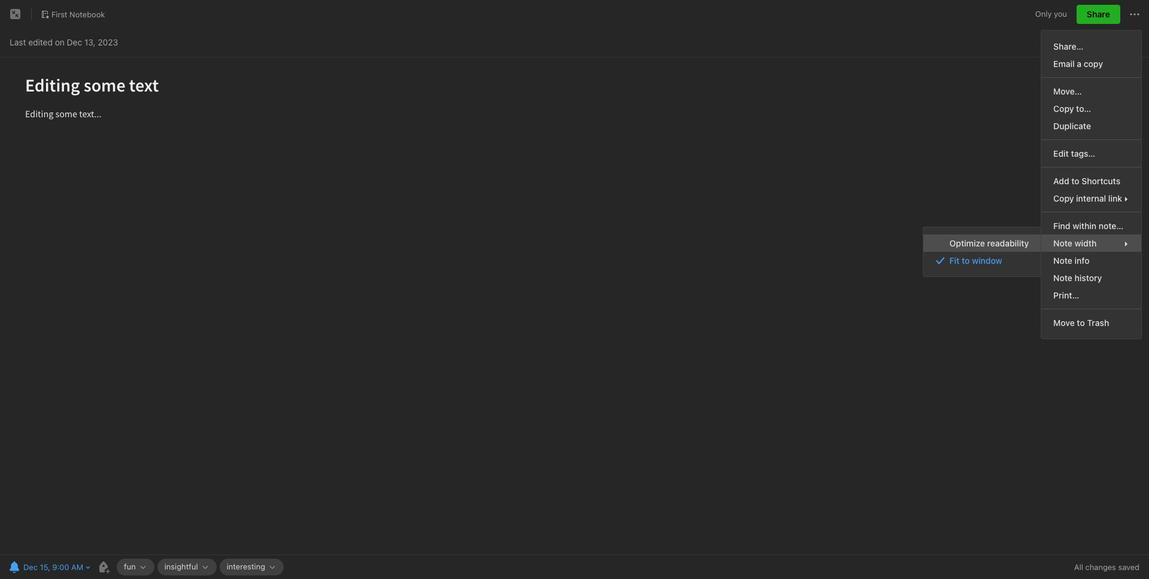 Task type: describe. For each thing, give the bounding box(es) containing it.
move to trash
[[1054, 318, 1110, 328]]

only you
[[1036, 9, 1068, 19]]

tags…
[[1071, 148, 1096, 159]]

you
[[1054, 9, 1068, 19]]

to for add
[[1072, 176, 1080, 186]]

collapse note image
[[8, 7, 23, 22]]

copy to… link
[[1042, 100, 1142, 117]]

history
[[1075, 273, 1103, 283]]

note…
[[1099, 221, 1124, 231]]

1 horizontal spatial dec
[[67, 37, 82, 47]]

print…
[[1054, 290, 1080, 301]]

copy internal link link
[[1042, 190, 1142, 207]]

note window element
[[0, 0, 1150, 580]]

move to trash link
[[1042, 314, 1142, 332]]

15,
[[40, 563, 50, 572]]

share button
[[1077, 5, 1121, 24]]

copy for copy internal link
[[1054, 193, 1074, 204]]

find within note… link
[[1042, 217, 1142, 235]]

email a copy
[[1054, 59, 1103, 69]]

only
[[1036, 9, 1052, 19]]

2023
[[98, 37, 118, 47]]

to…
[[1077, 104, 1092, 114]]

last edited on dec 13, 2023
[[10, 37, 118, 47]]

9:00
[[52, 563, 69, 572]]

internal
[[1077, 193, 1107, 204]]

fit
[[950, 256, 960, 266]]

on
[[55, 37, 65, 47]]

trash
[[1088, 318, 1110, 328]]

move…
[[1054, 86, 1082, 96]]

info
[[1075, 256, 1090, 266]]

note history
[[1054, 273, 1103, 283]]

note width
[[1054, 238, 1097, 248]]

add to shortcuts link
[[1042, 172, 1142, 190]]

all changes saved
[[1075, 563, 1140, 572]]

a
[[1077, 59, 1082, 69]]

shortcuts
[[1082, 176, 1121, 186]]

optimize readability menu item
[[924, 235, 1041, 252]]

optimize readability link
[[924, 235, 1041, 252]]

note info
[[1054, 256, 1090, 266]]

email
[[1054, 59, 1075, 69]]

changes
[[1086, 563, 1117, 572]]

notebook
[[70, 9, 105, 19]]

fit to window link
[[924, 252, 1041, 269]]

interesting
[[227, 562, 265, 572]]

Note width field
[[1042, 235, 1142, 252]]

fun
[[124, 562, 136, 572]]

optimize
[[950, 238, 985, 248]]

copy
[[1084, 59, 1103, 69]]

dec inside popup button
[[23, 563, 38, 572]]

More actions field
[[1128, 5, 1142, 24]]

edited
[[28, 37, 53, 47]]

to for move
[[1077, 318, 1085, 328]]

to for fit
[[962, 256, 970, 266]]



Task type: vqa. For each thing, say whether or not it's contained in the screenshot.
the Move to Trash
yes



Task type: locate. For each thing, give the bounding box(es) containing it.
duplicate
[[1054, 121, 1091, 131]]

note width link
[[1042, 235, 1142, 252]]

1 vertical spatial dec
[[23, 563, 38, 572]]

note for note width
[[1054, 238, 1073, 248]]

first notebook
[[51, 9, 105, 19]]

dropdown list menu containing optimize readability
[[924, 235, 1041, 269]]

copy down add
[[1054, 193, 1074, 204]]

find
[[1054, 221, 1071, 231]]

copy down move…
[[1054, 104, 1074, 114]]

Note Editor text field
[[0, 57, 1150, 555]]

all
[[1075, 563, 1084, 572]]

edit tags… link
[[1042, 145, 1142, 162]]

edit
[[1054, 148, 1069, 159]]

1 copy from the top
[[1054, 104, 1074, 114]]

note down "find"
[[1054, 238, 1073, 248]]

first notebook button
[[37, 6, 109, 23]]

fun button
[[117, 559, 154, 576]]

find within note…
[[1054, 221, 1124, 231]]

width
[[1075, 238, 1097, 248]]

duplicate link
[[1042, 117, 1142, 135]]

dec left 15,
[[23, 563, 38, 572]]

first
[[51, 9, 67, 19]]

copy inside field
[[1054, 193, 1074, 204]]

0 horizontal spatial dropdown list menu
[[924, 235, 1041, 269]]

link
[[1109, 193, 1123, 204]]

Copy internal link field
[[1042, 190, 1142, 207]]

1 vertical spatial to
[[962, 256, 970, 266]]

email a copy link
[[1042, 55, 1142, 72]]

move
[[1054, 318, 1075, 328]]

note inside menu item
[[1054, 238, 1073, 248]]

note for note history
[[1054, 273, 1073, 283]]

within
[[1073, 221, 1097, 231]]

to right "move" on the right of the page
[[1077, 318, 1085, 328]]

note history link
[[1042, 269, 1142, 287]]

1 vertical spatial copy
[[1054, 193, 1074, 204]]

interesting Tag actions field
[[265, 563, 277, 572]]

add tag image
[[96, 560, 111, 575]]

move… link
[[1042, 83, 1142, 100]]

0 vertical spatial copy
[[1054, 104, 1074, 114]]

print… link
[[1042, 287, 1142, 304]]

dec 15, 9:00 am
[[23, 563, 83, 572]]

am
[[71, 563, 83, 572]]

to right add
[[1072, 176, 1080, 186]]

window
[[972, 256, 1003, 266]]

note
[[1054, 238, 1073, 248], [1054, 256, 1073, 266], [1054, 273, 1073, 283]]

note for note info
[[1054, 256, 1073, 266]]

fun Tag actions field
[[136, 563, 147, 572]]

saved
[[1119, 563, 1140, 572]]

share… link
[[1042, 38, 1142, 55]]

insightful Tag actions field
[[198, 563, 209, 572]]

0 vertical spatial dec
[[67, 37, 82, 47]]

2 vertical spatial note
[[1054, 273, 1073, 283]]

Edit reminder field
[[6, 559, 92, 576]]

optimize readability
[[950, 238, 1029, 248]]

share
[[1087, 9, 1111, 19]]

2 vertical spatial to
[[1077, 318, 1085, 328]]

1 horizontal spatial dropdown list menu
[[1042, 38, 1142, 332]]

2 copy from the top
[[1054, 193, 1074, 204]]

note up print…
[[1054, 273, 1073, 283]]

0 vertical spatial note
[[1054, 238, 1073, 248]]

2 note from the top
[[1054, 256, 1073, 266]]

3 note from the top
[[1054, 273, 1073, 283]]

dec
[[67, 37, 82, 47], [23, 563, 38, 572]]

0 vertical spatial to
[[1072, 176, 1080, 186]]

copy internal link
[[1054, 193, 1123, 204]]

fit to window
[[950, 256, 1003, 266]]

add
[[1054, 176, 1070, 186]]

1 note from the top
[[1054, 238, 1073, 248]]

13,
[[84, 37, 95, 47]]

copy to…
[[1054, 104, 1092, 114]]

edit tags…
[[1054, 148, 1096, 159]]

share…
[[1054, 41, 1084, 51]]

last
[[10, 37, 26, 47]]

add to shortcuts
[[1054, 176, 1121, 186]]

to inside 'link'
[[1077, 318, 1085, 328]]

interesting button
[[220, 559, 284, 576]]

dec 15, 9:00 am button
[[6, 559, 84, 576]]

insightful button
[[157, 559, 217, 576]]

to right the 'fit'
[[962, 256, 970, 266]]

copy for copy to…
[[1054, 104, 1074, 114]]

dec right on
[[67, 37, 82, 47]]

to
[[1072, 176, 1080, 186], [962, 256, 970, 266], [1077, 318, 1085, 328]]

note width menu item
[[1042, 235, 1142, 252]]

note info link
[[1042, 252, 1142, 269]]

1 vertical spatial note
[[1054, 256, 1073, 266]]

insightful
[[165, 562, 198, 572]]

more actions image
[[1128, 7, 1142, 22]]

copy
[[1054, 104, 1074, 114], [1054, 193, 1074, 204]]

readability
[[988, 238, 1029, 248]]

note left info
[[1054, 256, 1073, 266]]

dropdown list menu containing share…
[[1042, 38, 1142, 332]]

dropdown list menu
[[1042, 38, 1142, 332], [924, 235, 1041, 269]]

0 horizontal spatial dec
[[23, 563, 38, 572]]



